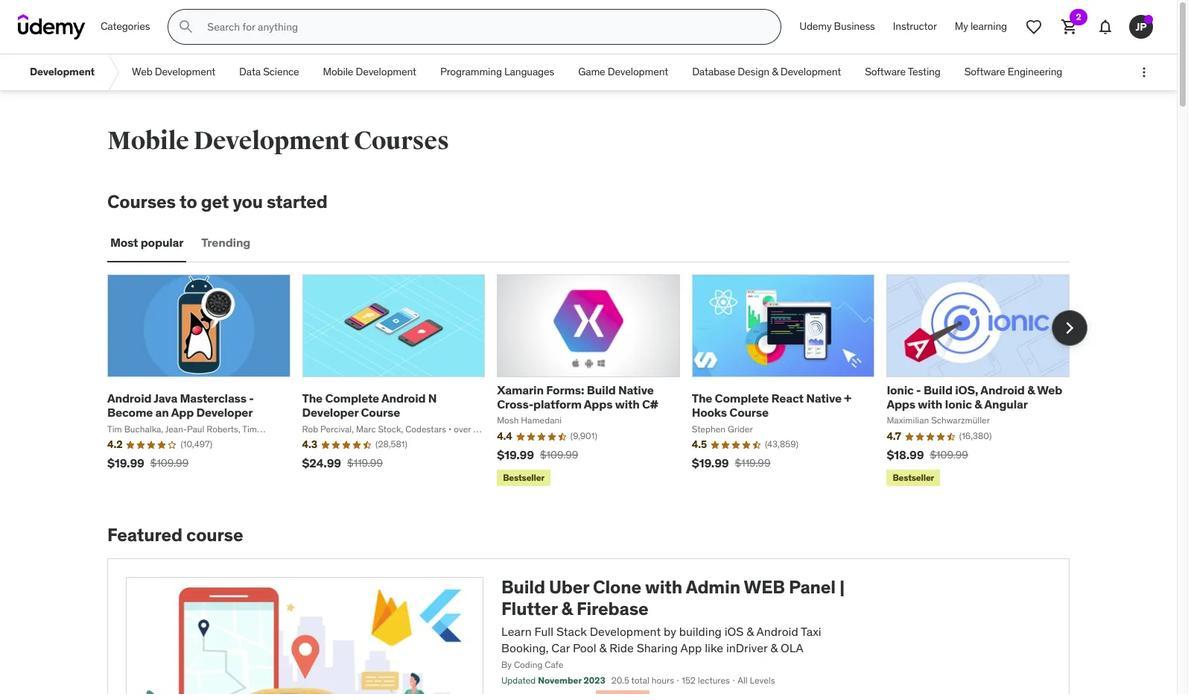 Task type: vqa. For each thing, say whether or not it's contained in the screenshot.
first "$169.99" from the top
no



Task type: describe. For each thing, give the bounding box(es) containing it.
xamarin forms: build native cross-platform apps with c# link
[[497, 382, 658, 412]]

coding
[[514, 659, 543, 670]]

categories button
[[92, 9, 159, 45]]

instructor link
[[885, 9, 947, 45]]

152
[[682, 675, 696, 686]]

software for software engineering
[[965, 65, 1006, 78]]

mobile for mobile development courses
[[107, 125, 189, 157]]

arrow pointing to subcategory menu links image
[[107, 54, 120, 90]]

data
[[239, 65, 261, 78]]

mobile development link
[[311, 54, 429, 90]]

1 vertical spatial courses
[[107, 190, 176, 213]]

levels
[[750, 675, 776, 686]]

languages
[[505, 65, 555, 78]]

updated november 2023
[[502, 675, 606, 686]]

c#
[[643, 397, 658, 412]]

programming
[[440, 65, 502, 78]]

get
[[201, 190, 229, 213]]

most popular
[[110, 235, 184, 250]]

my learning link
[[947, 9, 1017, 45]]

indriver
[[727, 640, 768, 655]]

submit search image
[[178, 18, 196, 36]]

& right ios,
[[1028, 382, 1036, 397]]

course inside 'the complete android n developer course'
[[361, 405, 400, 420]]

software testing
[[866, 65, 941, 78]]

like
[[705, 640, 724, 655]]

trending
[[202, 235, 251, 250]]

firebase
[[577, 597, 649, 620]]

booking,
[[502, 640, 549, 655]]

android inside android java masterclass - become an app developer
[[107, 391, 152, 406]]

game development
[[579, 65, 669, 78]]

building
[[680, 624, 722, 639]]

science
[[263, 65, 299, 78]]

most
[[110, 235, 138, 250]]

web inside ionic - build ios, android & web apps with ionic & angular
[[1038, 382, 1063, 397]]

software for software testing
[[866, 65, 906, 78]]

& up stack
[[562, 597, 573, 620]]

android inside build uber clone with admin web panel | flutter & firebase learn full stack development by building ios & android taxi booking, car pool & ride sharing app like indriver & ola by coding cafe
[[757, 624, 799, 639]]

course inside the complete react native + hooks course
[[730, 405, 769, 420]]

notifications image
[[1097, 18, 1115, 36]]

0 horizontal spatial ionic
[[887, 382, 914, 397]]

android inside ionic - build ios, android & web apps with ionic & angular
[[981, 382, 1026, 397]]

my
[[955, 20, 969, 33]]

cafe
[[545, 659, 564, 670]]

developer inside 'the complete android n developer course'
[[302, 405, 359, 420]]

& right "pool"
[[600, 640, 607, 655]]

build for forms:
[[587, 382, 616, 397]]

mobile development courses
[[107, 125, 449, 157]]

web development
[[132, 65, 216, 78]]

udemy image
[[18, 14, 86, 40]]

business
[[835, 20, 876, 33]]

ionic - build ios, android & web apps with ionic & angular link
[[887, 382, 1063, 412]]

mobile development
[[323, 65, 417, 78]]

ios,
[[956, 382, 979, 397]]

next image
[[1059, 316, 1082, 340]]

full
[[535, 624, 554, 639]]

udemy
[[800, 20, 832, 33]]

all
[[738, 675, 748, 686]]

total
[[632, 675, 650, 686]]

jp
[[1136, 20, 1148, 33]]

1 horizontal spatial ionic
[[946, 397, 973, 412]]

20.5
[[612, 675, 630, 686]]

ola
[[781, 640, 804, 655]]

cross-
[[497, 397, 534, 412]]

database
[[693, 65, 736, 78]]

apps inside xamarin forms: build native cross-platform apps with c#
[[584, 397, 613, 412]]

- inside ionic - build ios, android & web apps with ionic & angular
[[917, 382, 922, 397]]

java
[[154, 391, 177, 406]]

an
[[155, 405, 169, 420]]

development inside build uber clone with admin web panel | flutter & firebase learn full stack development by building ios & android taxi booking, car pool & ride sharing app like indriver & ola by coding cafe
[[590, 624, 661, 639]]

you have alerts image
[[1145, 15, 1154, 24]]

xamarin
[[497, 382, 544, 397]]

build uber clone with admin web panel | flutter & firebase learn full stack development by building ios & android taxi booking, car pool & ride sharing app like indriver & ola by coding cafe
[[502, 576, 845, 670]]

152 lectures
[[682, 675, 730, 686]]

2 link
[[1053, 9, 1088, 45]]

forms:
[[547, 382, 585, 397]]

clone
[[593, 576, 642, 599]]

20.5 total hours
[[612, 675, 675, 686]]

angular
[[985, 397, 1029, 412]]

carousel element
[[107, 274, 1088, 489]]

learning
[[971, 20, 1008, 33]]

to
[[180, 190, 197, 213]]

by
[[502, 659, 512, 670]]

android java masterclass - become an app developer
[[107, 391, 254, 420]]

database design & development link
[[681, 54, 854, 90]]

& right design
[[772, 65, 779, 78]]

you
[[233, 190, 263, 213]]

software engineering link
[[953, 54, 1075, 90]]

with inside ionic - build ios, android & web apps with ionic & angular
[[919, 397, 943, 412]]

courses to get you started
[[107, 190, 328, 213]]

2
[[1077, 11, 1082, 22]]

the complete android n developer course
[[302, 391, 437, 420]]

build inside build uber clone with admin web panel | flutter & firebase learn full stack development by building ios & android taxi booking, car pool & ride sharing app like indriver & ola by coding cafe
[[502, 576, 546, 599]]

native for react
[[807, 391, 842, 406]]

the complete android n developer course link
[[302, 391, 437, 420]]



Task type: locate. For each thing, give the bounding box(es) containing it.
data science link
[[227, 54, 311, 90]]

- right masterclass on the bottom left of page
[[249, 391, 254, 406]]

course
[[361, 405, 400, 420], [730, 405, 769, 420]]

1 horizontal spatial course
[[730, 405, 769, 420]]

app inside build uber clone with admin web panel | flutter & firebase learn full stack development by building ios & android taxi booking, car pool & ride sharing app like indriver & ola by coding cafe
[[681, 640, 702, 655]]

0 horizontal spatial web
[[132, 65, 152, 78]]

ionic - build ios, android & web apps with ionic & angular
[[887, 382, 1063, 412]]

ionic left angular
[[946, 397, 973, 412]]

hooks
[[692, 405, 728, 420]]

uber
[[549, 576, 590, 599]]

- inside android java masterclass - become an app developer
[[249, 391, 254, 406]]

complete inside the complete react native + hooks course
[[715, 391, 769, 406]]

0 horizontal spatial mobile
[[107, 125, 189, 157]]

1 horizontal spatial with
[[646, 576, 683, 599]]

native right forms:
[[619, 382, 654, 397]]

native left +
[[807, 391, 842, 406]]

web
[[132, 65, 152, 78], [1038, 382, 1063, 397]]

the
[[302, 391, 323, 406], [692, 391, 713, 406]]

xamarin forms: build native cross-platform apps with c#
[[497, 382, 658, 412]]

2 complete from the left
[[715, 391, 769, 406]]

0 horizontal spatial the
[[302, 391, 323, 406]]

1 horizontal spatial native
[[807, 391, 842, 406]]

native inside xamarin forms: build native cross-platform apps with c#
[[619, 382, 654, 397]]

masterclass
[[180, 391, 247, 406]]

web development link
[[120, 54, 227, 90]]

platform
[[534, 397, 582, 412]]

mobile up to
[[107, 125, 189, 157]]

mobile right science
[[323, 65, 354, 78]]

november
[[538, 675, 582, 686]]

web right angular
[[1038, 382, 1063, 397]]

apps
[[584, 397, 613, 412], [887, 397, 916, 412]]

become
[[107, 405, 153, 420]]

2 horizontal spatial with
[[919, 397, 943, 412]]

1 vertical spatial app
[[681, 640, 702, 655]]

admin
[[686, 576, 741, 599]]

featured course
[[107, 524, 243, 547]]

& right ios
[[747, 624, 754, 639]]

development link
[[18, 54, 107, 90]]

- left ios,
[[917, 382, 922, 397]]

ios
[[725, 624, 744, 639]]

the complete react native + hooks course
[[692, 391, 852, 420]]

1 course from the left
[[361, 405, 400, 420]]

udemy business
[[800, 20, 876, 33]]

udemy business link
[[791, 9, 885, 45]]

1 horizontal spatial courses
[[354, 125, 449, 157]]

1 horizontal spatial -
[[917, 382, 922, 397]]

Search for anything text field
[[205, 14, 764, 40]]

instructor
[[894, 20, 938, 33]]

the for the complete android n developer course
[[302, 391, 323, 406]]

build inside xamarin forms: build native cross-platform apps with c#
[[587, 382, 616, 397]]

1 horizontal spatial build
[[587, 382, 616, 397]]

web
[[744, 576, 786, 599]]

with inside xamarin forms: build native cross-platform apps with c#
[[616, 397, 640, 412]]

engineering
[[1008, 65, 1063, 78]]

mobile
[[323, 65, 354, 78], [107, 125, 189, 157]]

native for build
[[619, 382, 654, 397]]

0 horizontal spatial with
[[616, 397, 640, 412]]

course left n
[[361, 405, 400, 420]]

app right 'an'
[[171, 405, 194, 420]]

my learning
[[955, 20, 1008, 33]]

0 vertical spatial web
[[132, 65, 152, 78]]

1 software from the left
[[866, 65, 906, 78]]

car
[[552, 640, 570, 655]]

0 horizontal spatial native
[[619, 382, 654, 397]]

1 vertical spatial mobile
[[107, 125, 189, 157]]

taxi
[[801, 624, 822, 639]]

software inside software testing link
[[866, 65, 906, 78]]

programming languages
[[440, 65, 555, 78]]

0 horizontal spatial build
[[502, 576, 546, 599]]

ionic
[[887, 382, 914, 397], [946, 397, 973, 412]]

developer
[[196, 405, 253, 420], [302, 405, 359, 420]]

app inside android java masterclass - become an app developer
[[171, 405, 194, 420]]

more subcategory menu links image
[[1138, 65, 1152, 80]]

flutter
[[502, 597, 558, 620]]

programming languages link
[[429, 54, 567, 90]]

design
[[738, 65, 770, 78]]

trending button
[[199, 225, 254, 261]]

lectures
[[698, 675, 730, 686]]

1 the from the left
[[302, 391, 323, 406]]

the inside the complete react native + hooks course
[[692, 391, 713, 406]]

shopping cart with 2 items image
[[1062, 18, 1079, 36]]

& left angular
[[975, 397, 983, 412]]

software inside software engineering link
[[965, 65, 1006, 78]]

0 horizontal spatial app
[[171, 405, 194, 420]]

1 apps from the left
[[584, 397, 613, 412]]

2 developer from the left
[[302, 405, 359, 420]]

-
[[917, 382, 922, 397], [249, 391, 254, 406]]

game
[[579, 65, 606, 78]]

0 vertical spatial mobile
[[323, 65, 354, 78]]

build up learn
[[502, 576, 546, 599]]

1 horizontal spatial mobile
[[323, 65, 354, 78]]

android java masterclass - become an app developer link
[[107, 391, 254, 420]]

2 apps from the left
[[887, 397, 916, 412]]

0 vertical spatial courses
[[354, 125, 449, 157]]

2023
[[584, 675, 606, 686]]

android right ios,
[[981, 382, 1026, 397]]

pool
[[573, 640, 597, 655]]

build right forms:
[[587, 382, 616, 397]]

build left ios,
[[924, 382, 953, 397]]

with left the c#
[[616, 397, 640, 412]]

2 horizontal spatial build
[[924, 382, 953, 397]]

jp link
[[1124, 9, 1160, 45]]

2 software from the left
[[965, 65, 1006, 78]]

n
[[428, 391, 437, 406]]

0 horizontal spatial developer
[[196, 405, 253, 420]]

1 horizontal spatial app
[[681, 640, 702, 655]]

updated
[[502, 675, 536, 686]]

developer inside android java masterclass - become an app developer
[[196, 405, 253, 420]]

sharing
[[637, 640, 678, 655]]

ionic right +
[[887, 382, 914, 397]]

0 horizontal spatial -
[[249, 391, 254, 406]]

build for -
[[924, 382, 953, 397]]

1 horizontal spatial software
[[965, 65, 1006, 78]]

complete for hooks
[[715, 391, 769, 406]]

hours
[[652, 675, 675, 686]]

ride
[[610, 640, 634, 655]]

categories
[[101, 20, 150, 33]]

2 the from the left
[[692, 391, 713, 406]]

1 horizontal spatial developer
[[302, 405, 359, 420]]

0 horizontal spatial courses
[[107, 190, 176, 213]]

web right arrow pointing to subcategory menu links icon
[[132, 65, 152, 78]]

native inside the complete react native + hooks course
[[807, 391, 842, 406]]

course right hooks
[[730, 405, 769, 420]]

with inside build uber clone with admin web panel | flutter & firebase learn full stack development by building ios & android taxi booking, car pool & ride sharing app like indriver & ola by coding cafe
[[646, 576, 683, 599]]

1 vertical spatial web
[[1038, 382, 1063, 397]]

0 horizontal spatial course
[[361, 405, 400, 420]]

the complete react native + hooks course link
[[692, 391, 852, 420]]

featured
[[107, 524, 183, 547]]

build inside ionic - build ios, android & web apps with ionic & angular
[[924, 382, 953, 397]]

android left n
[[382, 391, 426, 406]]

software
[[866, 65, 906, 78], [965, 65, 1006, 78]]

& left ola
[[771, 640, 778, 655]]

app down building
[[681, 640, 702, 655]]

1 horizontal spatial web
[[1038, 382, 1063, 397]]

apps right +
[[887, 397, 916, 412]]

android inside 'the complete android n developer course'
[[382, 391, 426, 406]]

complete inside 'the complete android n developer course'
[[325, 391, 379, 406]]

software left testing
[[866, 65, 906, 78]]

android left 'an'
[[107, 391, 152, 406]]

app
[[171, 405, 194, 420], [681, 640, 702, 655]]

build
[[587, 382, 616, 397], [924, 382, 953, 397], [502, 576, 546, 599]]

1 horizontal spatial complete
[[715, 391, 769, 406]]

android up ola
[[757, 624, 799, 639]]

development
[[30, 65, 95, 78], [155, 65, 216, 78], [356, 65, 417, 78], [608, 65, 669, 78], [781, 65, 842, 78], [193, 125, 350, 157], [590, 624, 661, 639]]

wishlist image
[[1026, 18, 1044, 36]]

complete for course
[[325, 391, 379, 406]]

mobile for mobile development
[[323, 65, 354, 78]]

with up by
[[646, 576, 683, 599]]

1 horizontal spatial the
[[692, 391, 713, 406]]

testing
[[908, 65, 941, 78]]

software testing link
[[854, 54, 953, 90]]

game development link
[[567, 54, 681, 90]]

0 horizontal spatial apps
[[584, 397, 613, 412]]

1 developer from the left
[[196, 405, 253, 420]]

1 horizontal spatial apps
[[887, 397, 916, 412]]

most popular button
[[107, 225, 187, 261]]

data science
[[239, 65, 299, 78]]

0 vertical spatial app
[[171, 405, 194, 420]]

the for the complete react native + hooks course
[[692, 391, 713, 406]]

panel
[[789, 576, 836, 599]]

apps inside ionic - build ios, android & web apps with ionic & angular
[[887, 397, 916, 412]]

software down my learning link
[[965, 65, 1006, 78]]

0 horizontal spatial software
[[866, 65, 906, 78]]

0 horizontal spatial complete
[[325, 391, 379, 406]]

with left ios,
[[919, 397, 943, 412]]

2 course from the left
[[730, 405, 769, 420]]

the inside 'the complete android n developer course'
[[302, 391, 323, 406]]

apps right platform
[[584, 397, 613, 412]]

1 complete from the left
[[325, 391, 379, 406]]

by
[[664, 624, 677, 639]]

popular
[[141, 235, 184, 250]]



